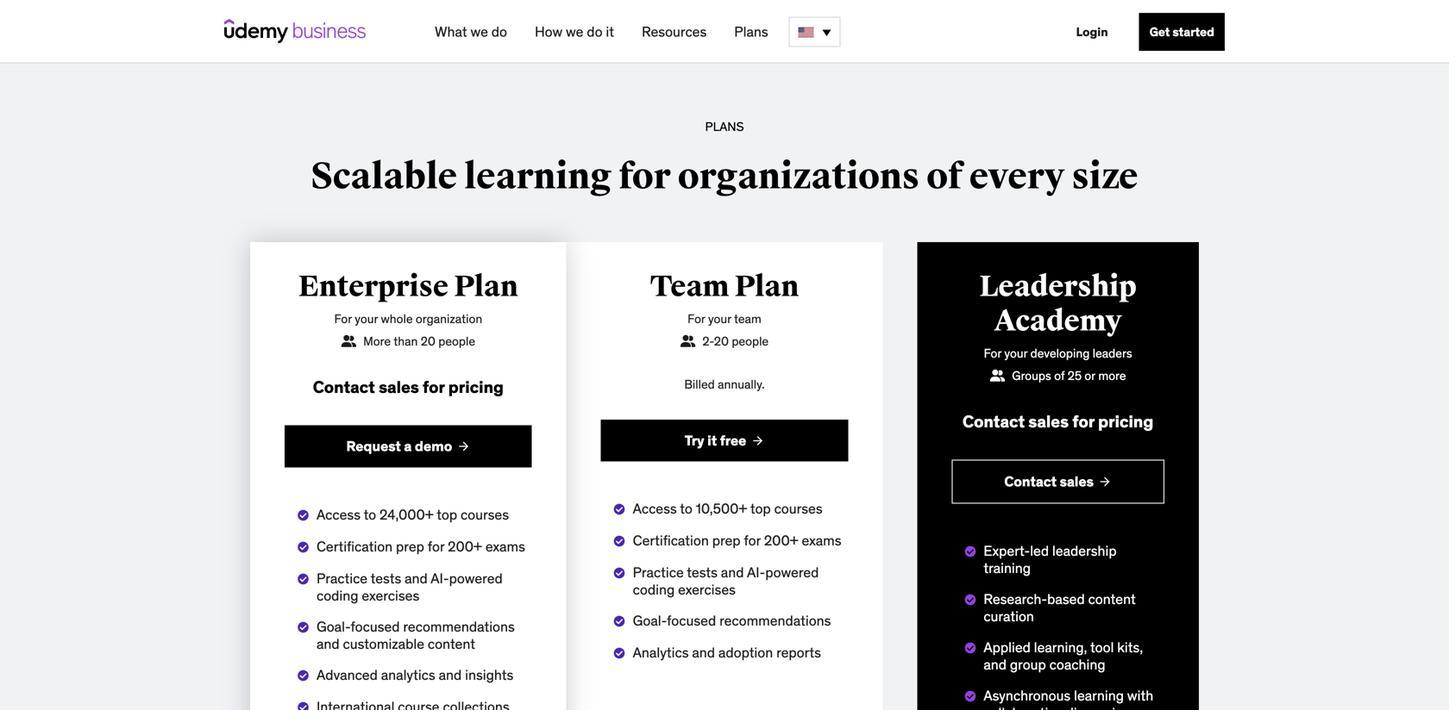 Task type: vqa. For each thing, say whether or not it's contained in the screenshot.
BRAZILIAN
no



Task type: locate. For each thing, give the bounding box(es) containing it.
0 horizontal spatial for
[[334, 311, 352, 327]]

to
[[680, 501, 693, 518], [364, 506, 376, 524]]

plans button
[[728, 16, 775, 47]]

sales down groups
[[1029, 412, 1069, 432]]

0 horizontal spatial tests
[[371, 570, 401, 588]]

access
[[633, 501, 677, 518], [317, 506, 361, 524]]

1 vertical spatial learning
[[1074, 687, 1124, 705]]

contact sales
[[1005, 473, 1094, 491]]

reports
[[777, 645, 821, 662]]

it inside the try it free link
[[708, 432, 717, 450]]

courses right 24,000+
[[461, 506, 509, 524]]

1 horizontal spatial tests
[[687, 564, 718, 582]]

recommendations up reports
[[720, 613, 831, 630]]

content up advanced analytics and insights
[[428, 636, 475, 653]]

ai- up goal-focused recommendations
[[747, 564, 766, 582]]

prep down access to 24,000+ top courses
[[396, 538, 424, 556]]

get
[[1150, 24, 1170, 40]]

0 horizontal spatial do
[[492, 23, 507, 41]]

0 vertical spatial pricing
[[448, 377, 504, 398]]

do
[[492, 23, 507, 41], [587, 23, 603, 41]]

contact sales for pricing
[[313, 377, 504, 398], [963, 412, 1154, 432]]

1 vertical spatial contact sales for pricing
[[963, 412, 1154, 432]]

1 horizontal spatial certification prep for 200+ exams
[[633, 532, 842, 550]]

certification for enterprise plan
[[317, 538, 393, 556]]

resources
[[642, 23, 707, 41]]

top for enterprise
[[437, 506, 457, 524]]

sales
[[379, 377, 419, 398], [1029, 412, 1069, 432], [1060, 473, 1094, 491]]

it right how
[[606, 23, 614, 41]]

do right how
[[587, 23, 603, 41]]

tests up goal-focused recommendations
[[687, 564, 718, 582]]

powered up goal-focused recommendations and customizable content
[[449, 570, 503, 588]]

exercises up goal-focused recommendations
[[678, 582, 736, 599]]

0 horizontal spatial practice
[[317, 570, 368, 588]]

certification prep for 200+ exams for team
[[633, 532, 842, 550]]

people down organization
[[439, 334, 475, 349]]

1 vertical spatial pricing
[[1098, 412, 1154, 432]]

practice tests and ai-powered coding exercises for team
[[633, 564, 819, 599]]

learning
[[464, 154, 612, 199], [1074, 687, 1124, 705]]

and inside applied learning, tool kits, and group coaching
[[984, 656, 1007, 674]]

coding for team plan
[[633, 582, 675, 599]]

to for enterprise plan
[[364, 506, 376, 524]]

0 horizontal spatial people
[[439, 334, 475, 349]]

resources button
[[635, 16, 714, 47]]

certification prep for 200+ exams down access to 10,500+ top courses
[[633, 532, 842, 550]]

2 vertical spatial contact
[[1005, 473, 1057, 491]]

2 plan from the left
[[735, 269, 799, 305]]

1 vertical spatial it
[[708, 432, 717, 450]]

1 horizontal spatial coding
[[633, 582, 675, 599]]

access for team
[[633, 501, 677, 518]]

kits,
[[1118, 639, 1143, 657]]

0 horizontal spatial top
[[437, 506, 457, 524]]

powered up goal-focused recommendations
[[766, 564, 819, 582]]

recommendations
[[720, 613, 831, 630], [403, 618, 515, 636]]

exercises up goal-focused recommendations and customizable content
[[362, 587, 420, 605]]

exams for enterprise plan
[[486, 538, 525, 556]]

of left every
[[927, 154, 963, 199]]

1 vertical spatial of
[[1055, 368, 1065, 384]]

1 horizontal spatial it
[[708, 432, 717, 450]]

goal-focused recommendations and customizable content
[[317, 618, 515, 653]]

tests
[[687, 564, 718, 582], [371, 570, 401, 588]]

0 vertical spatial contact sales for pricing
[[313, 377, 504, 398]]

it
[[606, 23, 614, 41], [708, 432, 717, 450]]

of
[[927, 154, 963, 199], [1055, 368, 1065, 384]]

2 horizontal spatial for
[[984, 346, 1002, 362]]

practice up customizable at the left of page
[[317, 570, 368, 588]]

contact sales for pricing down groups of 25 or more
[[963, 412, 1154, 432]]

sales up leadership
[[1060, 473, 1094, 491]]

1 horizontal spatial content
[[1089, 591, 1136, 609]]

courses right 10,500+
[[774, 501, 823, 518]]

we inside popup button
[[566, 23, 584, 41]]

1 horizontal spatial for
[[688, 311, 705, 327]]

0 horizontal spatial exams
[[486, 538, 525, 556]]

powered for team plan
[[766, 564, 819, 582]]

exams for team plan
[[802, 532, 842, 550]]

coaching
[[1050, 656, 1106, 674]]

access left 10,500+
[[633, 501, 677, 518]]

focused up the analytics at left bottom
[[667, 613, 716, 630]]

based
[[1048, 591, 1085, 609]]

1 horizontal spatial pricing
[[1098, 412, 1154, 432]]

learning inside 'asynchronous learning with collaborative discussions'
[[1074, 687, 1124, 705]]

courses
[[774, 501, 823, 518], [461, 506, 509, 524]]

0 horizontal spatial your
[[355, 311, 378, 327]]

ai- up goal-focused recommendations and customizable content
[[431, 570, 449, 588]]

your up "more"
[[355, 311, 378, 327]]

more than 20 people
[[363, 334, 475, 349]]

0 horizontal spatial to
[[364, 506, 376, 524]]

get started
[[1150, 24, 1215, 40]]

0 vertical spatial it
[[606, 23, 614, 41]]

1 horizontal spatial powered
[[766, 564, 819, 582]]

goal- up advanced
[[317, 618, 351, 636]]

how we do it button
[[528, 16, 621, 47]]

solid image left groups
[[990, 370, 1005, 382]]

for
[[619, 154, 671, 199], [423, 377, 445, 398], [1073, 412, 1095, 432], [744, 532, 761, 550], [428, 538, 445, 556]]

and up advanced
[[317, 636, 340, 653]]

login button
[[1066, 13, 1119, 51]]

solid image
[[341, 336, 356, 348], [990, 370, 1005, 382]]

1 horizontal spatial prep
[[712, 532, 741, 550]]

certification down 24,000+
[[317, 538, 393, 556]]

2 horizontal spatial your
[[1005, 346, 1028, 362]]

2 we from the left
[[566, 23, 584, 41]]

plan inside 'team plan for your team'
[[735, 269, 799, 305]]

size
[[1072, 154, 1139, 199]]

0 horizontal spatial prep
[[396, 538, 424, 556]]

20
[[421, 334, 436, 349], [714, 334, 729, 349]]

1 horizontal spatial learning
[[1074, 687, 1124, 705]]

your up 2-
[[708, 311, 732, 327]]

it right try
[[708, 432, 717, 450]]

1 we from the left
[[471, 23, 488, 41]]

0 horizontal spatial certification
[[317, 538, 393, 556]]

scalable learning for organizations of every size
[[311, 154, 1139, 199]]

prep down access to 10,500+ top courses
[[712, 532, 741, 550]]

recommendations inside goal-focused recommendations and customizable content
[[403, 618, 515, 636]]

tests up goal-focused recommendations and customizable content
[[371, 570, 401, 588]]

1 horizontal spatial access
[[633, 501, 677, 518]]

annually.
[[718, 377, 765, 393]]

contact down groups
[[963, 412, 1025, 432]]

1 horizontal spatial recommendations
[[720, 613, 831, 630]]

pricing down more than 20 people
[[448, 377, 504, 398]]

your inside the enterprise plan for your whole organization
[[355, 311, 378, 327]]

for down enterprise at the top
[[334, 311, 352, 327]]

what we do
[[435, 23, 507, 41]]

solid image left "more"
[[341, 336, 356, 348]]

0 horizontal spatial courses
[[461, 506, 509, 524]]

0 horizontal spatial plan
[[454, 269, 518, 305]]

top right 10,500+
[[751, 501, 771, 518]]

udemy business image
[[224, 19, 366, 43]]

1 horizontal spatial practice tests and ai-powered coding exercises
[[633, 564, 819, 599]]

pricing down more on the right bottom of the page
[[1098, 412, 1154, 432]]

1 horizontal spatial your
[[708, 311, 732, 327]]

learning for asynchronous
[[1074, 687, 1124, 705]]

contact sales for pricing down than
[[313, 377, 504, 398]]

recommendations for team
[[720, 613, 831, 630]]

practice for enterprise
[[317, 570, 368, 588]]

ai- for team
[[747, 564, 766, 582]]

for for enterprise plan
[[334, 311, 352, 327]]

groups of 25 or more
[[1012, 368, 1126, 384]]

tests for team
[[687, 564, 718, 582]]

your inside leadership academy for your developing leaders
[[1005, 346, 1028, 362]]

try it free
[[685, 432, 747, 450]]

recommendations up insights
[[403, 618, 515, 636]]

people down team
[[732, 334, 769, 349]]

developing
[[1031, 346, 1090, 362]]

1 horizontal spatial to
[[680, 501, 693, 518]]

and up goal-focused recommendations
[[721, 564, 744, 582]]

your inside 'team plan for your team'
[[708, 311, 732, 327]]

ai-
[[747, 564, 766, 582], [431, 570, 449, 588]]

0 vertical spatial content
[[1089, 591, 1136, 609]]

20 right solid image
[[714, 334, 729, 349]]

asynchronous
[[984, 687, 1071, 705]]

plan up organization
[[454, 269, 518, 305]]

0 horizontal spatial powered
[[449, 570, 503, 588]]

to left 10,500+
[[680, 501, 693, 518]]

1 horizontal spatial goal-
[[633, 613, 667, 630]]

200+ down access to 24,000+ top courses
[[448, 538, 482, 556]]

ai- for enterprise
[[431, 570, 449, 588]]

1 horizontal spatial focused
[[667, 613, 716, 630]]

0 horizontal spatial access
[[317, 506, 361, 524]]

1 horizontal spatial 20
[[714, 334, 729, 349]]

0 horizontal spatial certification prep for 200+ exams
[[317, 538, 525, 556]]

expert-led leadership training
[[984, 543, 1117, 577]]

login
[[1076, 24, 1108, 40]]

1 vertical spatial contact
[[963, 412, 1025, 432]]

your
[[355, 311, 378, 327], [708, 311, 732, 327], [1005, 346, 1028, 362]]

1 horizontal spatial contact sales for pricing
[[963, 412, 1154, 432]]

1 plan from the left
[[454, 269, 518, 305]]

exams
[[802, 532, 842, 550], [486, 538, 525, 556]]

1 horizontal spatial exams
[[802, 532, 842, 550]]

request
[[346, 438, 401, 456]]

billed
[[685, 377, 715, 393]]

0 vertical spatial learning
[[464, 154, 612, 199]]

0 horizontal spatial content
[[428, 636, 475, 653]]

we for how
[[566, 23, 584, 41]]

focused
[[667, 613, 716, 630], [351, 618, 400, 636]]

0 horizontal spatial recommendations
[[403, 618, 515, 636]]

every
[[970, 154, 1065, 199]]

top for team
[[751, 501, 771, 518]]

top
[[751, 501, 771, 518], [437, 506, 457, 524]]

1 vertical spatial content
[[428, 636, 475, 653]]

access left 24,000+
[[317, 506, 361, 524]]

do inside how we do it popup button
[[587, 23, 603, 41]]

what
[[435, 23, 467, 41]]

we
[[471, 23, 488, 41], [566, 23, 584, 41]]

1 do from the left
[[492, 23, 507, 41]]

plan inside the enterprise plan for your whole organization
[[454, 269, 518, 305]]

pricing
[[448, 377, 504, 398], [1098, 412, 1154, 432]]

1 horizontal spatial top
[[751, 501, 771, 518]]

practice up the analytics at left bottom
[[633, 564, 684, 582]]

1 horizontal spatial plan
[[735, 269, 799, 305]]

0 horizontal spatial pricing
[[448, 377, 504, 398]]

1 vertical spatial sales
[[1029, 412, 1069, 432]]

sales for plan
[[379, 377, 419, 398]]

0 horizontal spatial learning
[[464, 154, 612, 199]]

goal- up the analytics at left bottom
[[633, 613, 667, 630]]

people
[[439, 334, 475, 349], [732, 334, 769, 349]]

practice tests and ai-powered coding exercises for enterprise
[[317, 570, 503, 605]]

and left 'group'
[[984, 656, 1007, 674]]

we for what
[[471, 23, 488, 41]]

1 horizontal spatial do
[[587, 23, 603, 41]]

200+ down access to 10,500+ top courses
[[764, 532, 799, 550]]

of left 25
[[1055, 368, 1065, 384]]

goal- inside goal-focused recommendations and customizable content
[[317, 618, 351, 636]]

top right 24,000+
[[437, 506, 457, 524]]

contact up led at the right bottom of the page
[[1005, 473, 1057, 491]]

0 horizontal spatial coding
[[317, 587, 359, 605]]

coding up the analytics at left bottom
[[633, 582, 675, 599]]

to for team plan
[[680, 501, 693, 518]]

0 horizontal spatial 200+
[[448, 538, 482, 556]]

1 horizontal spatial ai-
[[747, 564, 766, 582]]

coding up customizable at the left of page
[[317, 587, 359, 605]]

focused for team
[[667, 613, 716, 630]]

goal- for team plan
[[633, 613, 667, 630]]

1 horizontal spatial we
[[566, 23, 584, 41]]

0 horizontal spatial we
[[471, 23, 488, 41]]

for
[[334, 311, 352, 327], [688, 311, 705, 327], [984, 346, 1002, 362]]

sales down than
[[379, 377, 419, 398]]

expert-
[[984, 543, 1030, 560]]

content inside research-based content curation
[[1089, 591, 1136, 609]]

200+
[[764, 532, 799, 550], [448, 538, 482, 556]]

0 horizontal spatial 20
[[421, 334, 436, 349]]

1 horizontal spatial people
[[732, 334, 769, 349]]

0 horizontal spatial contact sales for pricing
[[313, 377, 504, 398]]

recommendations for enterprise
[[403, 618, 515, 636]]

0 horizontal spatial it
[[606, 23, 614, 41]]

we inside dropdown button
[[471, 23, 488, 41]]

0 vertical spatial sales
[[379, 377, 419, 398]]

1 horizontal spatial exercises
[[678, 582, 736, 599]]

do inside what we do dropdown button
[[492, 23, 507, 41]]

2 do from the left
[[587, 23, 603, 41]]

with
[[1128, 687, 1154, 705]]

200+ for enterprise
[[448, 538, 482, 556]]

0 vertical spatial contact
[[313, 377, 375, 398]]

1 horizontal spatial solid image
[[990, 370, 1005, 382]]

0 horizontal spatial of
[[927, 154, 963, 199]]

certification down 10,500+
[[633, 532, 709, 550]]

1 horizontal spatial certification
[[633, 532, 709, 550]]

how
[[535, 23, 563, 41]]

0 horizontal spatial focused
[[351, 618, 400, 636]]

practice tests and ai-powered coding exercises up goal-focused recommendations
[[633, 564, 819, 599]]

plans
[[705, 119, 744, 135]]

contact
[[313, 377, 375, 398], [963, 412, 1025, 432], [1005, 473, 1057, 491]]

practice tests and ai-powered coding exercises up goal-focused recommendations and customizable content
[[317, 570, 503, 605]]

for inside 'team plan for your team'
[[688, 311, 705, 327]]

plan up team
[[735, 269, 799, 305]]

what we do button
[[428, 16, 514, 47]]

we right what
[[471, 23, 488, 41]]

pricing for plan
[[448, 377, 504, 398]]

1 horizontal spatial 200+
[[764, 532, 799, 550]]

we right how
[[566, 23, 584, 41]]

goal-
[[633, 613, 667, 630], [317, 618, 351, 636]]

1 horizontal spatial courses
[[774, 501, 823, 518]]

1 vertical spatial solid image
[[990, 370, 1005, 382]]

content right based
[[1089, 591, 1136, 609]]

plan for enterprise plan
[[454, 269, 518, 305]]

scalable
[[311, 154, 457, 199]]

solid image for leadership academy
[[990, 370, 1005, 382]]

menu navigation
[[421, 0, 1225, 64]]

1 horizontal spatial of
[[1055, 368, 1065, 384]]

demo
[[415, 438, 452, 456]]

0 horizontal spatial solid image
[[341, 336, 356, 348]]

for inside leadership academy for your developing leaders
[[984, 346, 1002, 362]]

0 horizontal spatial exercises
[[362, 587, 420, 605]]

exercises for team
[[678, 582, 736, 599]]

for inside the enterprise plan for your whole organization
[[334, 311, 352, 327]]

your up groups
[[1005, 346, 1028, 362]]

certification prep for 200+ exams down access to 24,000+ top courses
[[317, 538, 525, 556]]

0 horizontal spatial goal-
[[317, 618, 351, 636]]

2 vertical spatial sales
[[1060, 473, 1094, 491]]

group
[[1010, 656, 1046, 674]]

your for leadership
[[1005, 346, 1028, 362]]

to left 24,000+
[[364, 506, 376, 524]]

2 people from the left
[[732, 334, 769, 349]]

0 horizontal spatial practice tests and ai-powered coding exercises
[[317, 570, 503, 605]]

0 vertical spatial solid image
[[341, 336, 356, 348]]

advanced analytics and insights
[[317, 667, 514, 684]]

focused inside goal-focused recommendations and customizable content
[[351, 618, 400, 636]]

more
[[363, 334, 391, 349]]

analytics
[[633, 645, 689, 662]]

do right what
[[492, 23, 507, 41]]

contact down "more"
[[313, 377, 375, 398]]

focused up advanced
[[351, 618, 400, 636]]

certification prep for 200+ exams for enterprise
[[317, 538, 525, 556]]

0 horizontal spatial ai-
[[431, 570, 449, 588]]

do for what we do
[[492, 23, 507, 41]]

20 right than
[[421, 334, 436, 349]]

1 horizontal spatial practice
[[633, 564, 684, 582]]

for left developing
[[984, 346, 1002, 362]]

leaders
[[1093, 346, 1133, 362]]

10,500+
[[696, 501, 747, 518]]

for up solid image
[[688, 311, 705, 327]]



Task type: describe. For each thing, give the bounding box(es) containing it.
free
[[720, 432, 747, 450]]

advanced
[[317, 667, 378, 684]]

discussions
[[1066, 705, 1138, 711]]

applied
[[984, 639, 1031, 657]]

1 people from the left
[[439, 334, 475, 349]]

request a demo
[[346, 438, 452, 456]]

training
[[984, 560, 1031, 577]]

24,000+
[[380, 506, 434, 524]]

access for enterprise
[[317, 506, 361, 524]]

insights
[[465, 667, 514, 684]]

courses for enterprise plan
[[461, 506, 509, 524]]

contact sales for pricing for academy
[[963, 412, 1154, 432]]

customizable
[[343, 636, 425, 653]]

than
[[394, 334, 418, 349]]

do for how we do it
[[587, 23, 603, 41]]

enterprise
[[298, 269, 449, 305]]

1 20 from the left
[[421, 334, 436, 349]]

contact for leadership academy
[[963, 412, 1025, 432]]

analytics and adoption reports
[[633, 645, 821, 662]]

curation
[[984, 608, 1034, 626]]

organization
[[416, 311, 482, 327]]

coding for enterprise plan
[[317, 587, 359, 605]]

and inside goal-focused recommendations and customizable content
[[317, 636, 340, 653]]

tool
[[1091, 639, 1114, 657]]

led
[[1030, 543, 1049, 560]]

practice for team
[[633, 564, 684, 582]]

try
[[685, 432, 705, 450]]

enterprise plan for your whole organization
[[298, 269, 518, 327]]

for for team plan
[[688, 311, 705, 327]]

leadership
[[980, 269, 1137, 305]]

more
[[1099, 368, 1126, 384]]

team
[[734, 311, 762, 327]]

prep for enterprise
[[396, 538, 424, 556]]

your for team
[[708, 311, 732, 327]]

analytics
[[381, 667, 435, 684]]

goal- for enterprise plan
[[317, 618, 351, 636]]

and up goal-focused recommendations and customizable content
[[405, 570, 428, 588]]

started
[[1173, 24, 1215, 40]]

contact sales link
[[952, 460, 1165, 504]]

research-based content curation
[[984, 591, 1136, 626]]

contact sales for pricing for plan
[[313, 377, 504, 398]]

request a demo link
[[285, 426, 532, 468]]

access to 10,500+ top courses
[[633, 501, 823, 518]]

learning,
[[1034, 639, 1088, 657]]

whole
[[381, 311, 413, 327]]

plans
[[734, 23, 769, 41]]

asynchronous learning with collaborative discussions
[[984, 687, 1154, 711]]

powered for enterprise plan
[[449, 570, 503, 588]]

certification for team plan
[[633, 532, 709, 550]]

2 20 from the left
[[714, 334, 729, 349]]

access to 24,000+ top courses
[[317, 506, 509, 524]]

tests for enterprise
[[371, 570, 401, 588]]

for for leadership academy
[[984, 346, 1002, 362]]

get started link
[[1140, 13, 1225, 51]]

and left adoption
[[692, 645, 715, 662]]

courses for team plan
[[774, 501, 823, 518]]

try it free link
[[601, 420, 848, 462]]

contact for enterprise plan
[[313, 377, 375, 398]]

leadership
[[1053, 543, 1117, 560]]

exercises for enterprise
[[362, 587, 420, 605]]

25
[[1068, 368, 1082, 384]]

content inside goal-focused recommendations and customizable content
[[428, 636, 475, 653]]

focused for enterprise
[[351, 618, 400, 636]]

groups
[[1012, 368, 1052, 384]]

applied learning, tool kits, and group coaching
[[984, 639, 1143, 674]]

sales for academy
[[1029, 412, 1069, 432]]

team plan for your team
[[650, 269, 799, 327]]

leadership academy for your developing leaders
[[980, 269, 1137, 362]]

your for enterprise
[[355, 311, 378, 327]]

plan for team plan
[[735, 269, 799, 305]]

collaborative
[[984, 705, 1063, 711]]

it inside how we do it popup button
[[606, 23, 614, 41]]

prep for team
[[712, 532, 741, 550]]

2-
[[703, 334, 714, 349]]

goal-focused recommendations
[[633, 613, 831, 630]]

2-20 people
[[703, 334, 769, 349]]

team
[[650, 269, 729, 305]]

organizations
[[678, 154, 920, 199]]

200+ for team
[[764, 532, 799, 550]]

how we do it
[[535, 23, 614, 41]]

research-
[[984, 591, 1048, 609]]

0 vertical spatial of
[[927, 154, 963, 199]]

pricing for academy
[[1098, 412, 1154, 432]]

academy
[[995, 304, 1122, 340]]

and left insights
[[439, 667, 462, 684]]

solid image for enterprise plan
[[341, 336, 356, 348]]

or
[[1085, 368, 1096, 384]]

billed annually.
[[685, 377, 765, 393]]

adoption
[[719, 645, 773, 662]]

solid image
[[681, 336, 696, 348]]

learning for scalable
[[464, 154, 612, 199]]

a
[[404, 438, 412, 456]]



